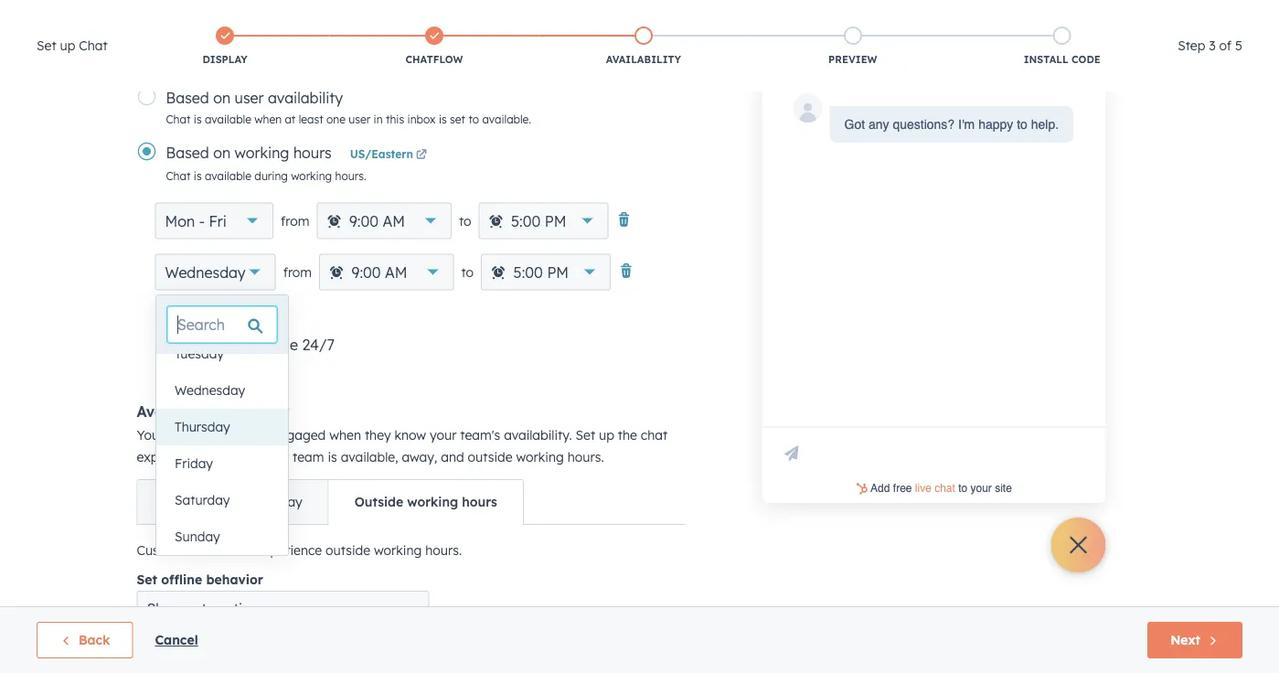 Task type: describe. For each thing, give the bounding box(es) containing it.
team's
[[461, 427, 501, 443]]

us/eastern link
[[350, 147, 430, 163]]

working inside tab list
[[407, 494, 459, 510]]

5:00 for wednesday
[[514, 263, 543, 281]]

they
[[365, 427, 391, 443]]

outside working hours
[[355, 494, 498, 510]]

tab list containing available
[[137, 479, 524, 525]]

return
[[188, 600, 229, 618]]

thursday button
[[156, 409, 288, 446]]

the inside show return time 'tab panel'
[[203, 543, 222, 559]]

i'm
[[959, 117, 975, 132]]

up inside availability behavior your visitors are more engaged when they know your team's availability. set up the chat experience for when your team is available, away, and outside working hours.
[[599, 427, 615, 443]]

list box containing tuesday
[[156, 336, 288, 555]]

24/7
[[302, 336, 335, 354]]

experience inside show return time 'tab panel'
[[256, 543, 322, 559]]

Search search field
[[167, 306, 277, 343]]

5
[[1236, 38, 1243, 54]]

working right during on the top
[[291, 169, 332, 183]]

9:00 for mon - fri
[[349, 212, 379, 230]]

chat is available 24/7
[[184, 336, 335, 354]]

sunday
[[175, 529, 220, 545]]

list containing display
[[120, 23, 1168, 70]]

step 3 of 5
[[1178, 38, 1243, 54]]

more
[[237, 427, 269, 443]]

hours. inside show return time 'tab panel'
[[426, 543, 462, 559]]

1 menu item from the left
[[1026, 0, 1068, 29]]

on for user
[[213, 88, 231, 107]]

chatflow completed list item
[[330, 23, 539, 70]]

-
[[199, 212, 205, 230]]

3
[[1210, 38, 1216, 54]]

offline
[[161, 572, 202, 588]]

experience inside availability behavior your visitors are more engaged when they know your team's availability. set up the chat experience for when your team is available, away, and outside working hours.
[[137, 449, 203, 465]]

from for mon - fri
[[281, 213, 310, 229]]

know
[[395, 427, 426, 443]]

preview
[[829, 53, 878, 66]]

outside working hours link
[[328, 480, 523, 524]]

0 vertical spatial your
[[430, 427, 457, 443]]

install
[[1024, 53, 1069, 66]]

tuesday
[[175, 346, 224, 362]]

during
[[255, 169, 288, 183]]

the inside availability behavior your visitors are more engaged when they know your team's availability. set up the chat experience for when your team is available, away, and outside working hours.
[[618, 427, 638, 443]]

next
[[1171, 632, 1201, 648]]

friday
[[175, 456, 213, 472]]

tuesday button
[[156, 336, 288, 372]]

1 vertical spatial when
[[330, 427, 361, 443]]

based for based on working hours
[[166, 143, 209, 161]]

hours inside tab list
[[462, 494, 498, 510]]

chat for chat is available 24/7
[[184, 336, 217, 354]]

away
[[270, 494, 303, 510]]

mon - fri
[[165, 212, 227, 230]]

chatflow
[[406, 53, 463, 66]]

set offline behavior
[[137, 572, 263, 588]]

hours. inside availability behavior your visitors are more engaged when they know your team's availability. set up the chat experience for when your team is available, away, and outside working hours.
[[568, 449, 604, 465]]

show return time button
[[137, 591, 430, 628]]

hubspot-live-chat-viral-iframe element
[[766, 480, 1103, 499]]

chat inside 'heading'
[[79, 38, 108, 54]]

9:00 am for mon - fri
[[349, 212, 405, 230]]

available for during
[[205, 169, 251, 183]]

availability behavior your visitors are more engaged when they know your team's availability. set up the chat experience for when your team is available, away, and outside working hours.
[[137, 403, 668, 465]]

back button
[[37, 622, 133, 659]]

mon
[[165, 212, 195, 230]]

5:00 pm for mon - fri
[[511, 212, 567, 230]]

happy
[[979, 117, 1014, 132]]

working inside availability behavior your visitors are more engaged when they know your team's availability. set up the chat experience for when your team is available, away, and outside working hours.
[[516, 449, 564, 465]]

any
[[869, 117, 890, 132]]

5:00 pm for wednesday
[[514, 263, 569, 281]]

availability list item
[[539, 23, 749, 70]]

wednesday button
[[155, 254, 276, 290]]

set
[[450, 112, 466, 126]]

5:00 for mon - fri
[[511, 212, 541, 230]]

chat for chat is available during working hours.
[[166, 169, 191, 183]]

questions?
[[893, 117, 955, 132]]

saturday
[[175, 492, 230, 508]]

thursday
[[175, 419, 230, 435]]

back
[[79, 632, 110, 648]]

customize the chat experience outside working hours.
[[137, 543, 462, 559]]

are
[[214, 427, 234, 443]]

team
[[293, 449, 324, 465]]

am for mon - fri
[[383, 212, 405, 230]]

wednesday button
[[156, 372, 288, 409]]

search image
[[1241, 48, 1254, 60]]

and
[[441, 449, 464, 465]]

availability
[[268, 88, 343, 107]]

set for set offline behavior
[[137, 572, 157, 588]]

chat is available during working hours.
[[166, 169, 367, 183]]

5:00 pm button for mon - fri
[[479, 203, 609, 239]]

pm for mon - fri
[[545, 212, 567, 230]]

up inside 'heading'
[[60, 38, 75, 54]]

customize
[[137, 543, 199, 559]]

least
[[299, 112, 324, 126]]

time
[[233, 600, 264, 618]]

chat is available when at least one user in this inbox is set to available.
[[166, 112, 532, 126]]

inbox
[[408, 112, 436, 126]]

available
[[163, 494, 218, 510]]

available for when
[[205, 112, 251, 126]]

in
[[374, 112, 383, 126]]

0 horizontal spatial your
[[262, 449, 289, 465]]



Task type: vqa. For each thing, say whether or not it's contained in the screenshot.
'&'
no



Task type: locate. For each thing, give the bounding box(es) containing it.
set for set up chat
[[37, 38, 56, 54]]

set up chat heading
[[37, 35, 108, 57]]

1 vertical spatial am
[[385, 263, 408, 281]]

0 horizontal spatial the
[[203, 543, 222, 559]]

available left 24/7
[[236, 336, 298, 354]]

set
[[37, 38, 56, 54], [576, 427, 596, 443], [137, 572, 157, 588]]

from up 24/7
[[283, 264, 312, 280]]

2 link opens in a new window image from the top
[[416, 150, 427, 161]]

menu item
[[1026, 0, 1068, 29], [1068, 0, 1103, 29]]

am
[[383, 212, 405, 230], [385, 263, 408, 281]]

your up and
[[430, 427, 457, 443]]

outside inside availability behavior your visitors are more engaged when they know your team's availability. set up the chat experience for when your team is available, away, and outside working hours.
[[468, 449, 513, 465]]

is right team
[[328, 449, 337, 465]]

code
[[1072, 53, 1101, 66]]

when down more in the left of the page
[[227, 449, 259, 465]]

up
[[60, 38, 75, 54], [599, 427, 615, 443]]

2 vertical spatial hours.
[[426, 543, 462, 559]]

2 menu item from the left
[[1068, 0, 1103, 29]]

1 vertical spatial 5:00 pm
[[514, 263, 569, 281]]

saturday button
[[156, 482, 288, 519]]

of
[[1220, 38, 1232, 54]]

9:00 am button for wednesday
[[319, 254, 454, 290]]

agent says: got any questions? i'm happy to help. element
[[845, 113, 1060, 135]]

5:00
[[511, 212, 541, 230], [514, 263, 543, 281]]

availability
[[606, 53, 682, 66], [137, 403, 220, 421]]

to
[[469, 112, 479, 126], [1017, 117, 1028, 132], [459, 213, 472, 229], [462, 264, 474, 280]]

working down away,
[[407, 494, 459, 510]]

set inside 'heading'
[[37, 38, 56, 54]]

cancel
[[155, 632, 198, 648]]

menu item up install
[[1026, 0, 1068, 29]]

hours down and
[[462, 494, 498, 510]]

is up mon - fri on the top left
[[194, 169, 202, 183]]

got
[[845, 117, 866, 132]]

availability inside availability behavior your visitors are more engaged when they know your team's availability. set up the chat experience for when your team is available, away, and outside working hours.
[[137, 403, 220, 421]]

0 vertical spatial on
[[213, 88, 231, 107]]

0 vertical spatial 9:00 am button
[[317, 203, 452, 239]]

1 vertical spatial based
[[166, 143, 209, 161]]

link opens in a new window image
[[416, 147, 427, 163], [416, 150, 427, 161]]

your down more in the left of the page
[[262, 449, 289, 465]]

0 vertical spatial when
[[255, 112, 282, 126]]

is for chat is available when at least one user in this inbox is set to available.
[[194, 112, 202, 126]]

this
[[386, 112, 405, 126]]

when left they
[[330, 427, 361, 443]]

0 vertical spatial chat
[[641, 427, 668, 443]]

user left in in the top left of the page
[[349, 112, 371, 126]]

1 vertical spatial up
[[599, 427, 615, 443]]

hours. down outside working hours link
[[426, 543, 462, 559]]

0 vertical spatial from
[[281, 213, 310, 229]]

outside
[[468, 449, 513, 465], [326, 543, 371, 559]]

is down add hours
[[221, 336, 232, 354]]

available down the based on user availability
[[205, 112, 251, 126]]

visitors
[[168, 427, 211, 443]]

from down during on the top
[[281, 213, 310, 229]]

0 vertical spatial hours
[[294, 143, 332, 161]]

set inside availability behavior your visitors are more engaged when they know your team's availability. set up the chat experience for when your team is available, away, and outside working hours.
[[576, 427, 596, 443]]

2 vertical spatial when
[[227, 449, 259, 465]]

5:00 pm button for wednesday
[[481, 254, 611, 290]]

hours inside button
[[197, 308, 233, 324]]

tab list
[[137, 479, 524, 525]]

0 horizontal spatial experience
[[137, 449, 203, 465]]

based
[[166, 88, 209, 107], [166, 143, 209, 161]]

wednesday inside button
[[175, 382, 245, 398]]

availability for availability behavior your visitors are more engaged when they know your team's availability. set up the chat experience for when your team is available, away, and outside working hours.
[[137, 403, 220, 421]]

engaged
[[272, 427, 326, 443]]

set up chat
[[37, 38, 108, 54]]

0 vertical spatial experience
[[137, 449, 203, 465]]

available,
[[341, 449, 398, 465]]

1 vertical spatial pm
[[547, 263, 569, 281]]

behavior inside show return time 'tab panel'
[[206, 572, 263, 588]]

1 vertical spatial on
[[213, 143, 231, 161]]

sunday button
[[156, 519, 288, 555]]

from for wednesday
[[283, 264, 312, 280]]

is down the based on user availability
[[194, 112, 202, 126]]

user
[[235, 88, 264, 107], [349, 112, 371, 126]]

add hours button
[[155, 305, 233, 329]]

0 horizontal spatial set
[[37, 38, 56, 54]]

step
[[1178, 38, 1206, 54]]

outside down outside
[[326, 543, 371, 559]]

available
[[205, 112, 251, 126], [205, 169, 251, 183], [236, 336, 298, 354]]

menu
[[891, 0, 1258, 29]]

got any questions? i'm happy to help.
[[845, 117, 1060, 132]]

1 vertical spatial set
[[576, 427, 596, 443]]

1 horizontal spatial outside
[[468, 449, 513, 465]]

1 vertical spatial user
[[349, 112, 371, 126]]

0 horizontal spatial outside
[[326, 543, 371, 559]]

link opens in a new window image inside us/eastern link
[[416, 150, 427, 161]]

1 vertical spatial chat
[[226, 543, 253, 559]]

add
[[168, 308, 193, 324]]

hours.
[[335, 169, 367, 183], [568, 449, 604, 465], [426, 543, 462, 559]]

on up chat is available during working hours.
[[213, 143, 231, 161]]

working inside show return time 'tab panel'
[[374, 543, 422, 559]]

0 vertical spatial 9:00
[[349, 212, 379, 230]]

1 vertical spatial wednesday
[[175, 382, 245, 398]]

0 vertical spatial up
[[60, 38, 75, 54]]

0 vertical spatial behavior
[[224, 403, 290, 421]]

1 vertical spatial availability
[[137, 403, 220, 421]]

wednesday up the thursday
[[175, 382, 245, 398]]

0 vertical spatial wednesday
[[165, 263, 246, 281]]

display
[[203, 53, 248, 66]]

1 vertical spatial behavior
[[206, 572, 263, 588]]

1 vertical spatial 9:00
[[352, 263, 381, 281]]

0 vertical spatial the
[[618, 427, 638, 443]]

1 based from the top
[[166, 88, 209, 107]]

working down outside
[[374, 543, 422, 559]]

for
[[206, 449, 223, 465]]

2 vertical spatial set
[[137, 572, 157, 588]]

available down based on working hours
[[205, 169, 251, 183]]

available.
[[483, 112, 532, 126]]

chat inside show return time 'tab panel'
[[226, 543, 253, 559]]

help.
[[1032, 117, 1060, 132]]

hours. down "availability."
[[568, 449, 604, 465]]

1 vertical spatial hours.
[[568, 449, 604, 465]]

availability for availability
[[606, 53, 682, 66]]

on
[[213, 88, 231, 107], [213, 143, 231, 161]]

install code
[[1024, 53, 1101, 66]]

2 vertical spatial available
[[236, 336, 298, 354]]

hours right add
[[197, 308, 233, 324]]

9:00
[[349, 212, 379, 230], [352, 263, 381, 281]]

1 vertical spatial 5:00 pm button
[[481, 254, 611, 290]]

based for based on user availability
[[166, 88, 209, 107]]

is for chat is available during working hours.
[[194, 169, 202, 183]]

pm
[[545, 212, 567, 230], [547, 263, 569, 281]]

availability inside list item
[[606, 53, 682, 66]]

working up chat is available during working hours.
[[235, 143, 289, 161]]

5:00 pm button
[[479, 203, 609, 239], [481, 254, 611, 290]]

1 horizontal spatial the
[[618, 427, 638, 443]]

0 vertical spatial user
[[235, 88, 264, 107]]

is left set
[[439, 112, 447, 126]]

outside inside show return time 'tab panel'
[[326, 543, 371, 559]]

9:00 am button for mon - fri
[[317, 203, 452, 239]]

friday button
[[156, 446, 288, 482]]

show
[[147, 600, 184, 618]]

9:00 am for wednesday
[[352, 263, 408, 281]]

0 horizontal spatial availability
[[137, 403, 220, 421]]

1 horizontal spatial chat
[[641, 427, 668, 443]]

0 horizontal spatial user
[[235, 88, 264, 107]]

2 horizontal spatial hours.
[[568, 449, 604, 465]]

hours. down "us/eastern"
[[335, 169, 367, 183]]

behavior up time
[[206, 572, 263, 588]]

show return time tab panel
[[137, 524, 686, 650]]

outside
[[355, 494, 404, 510]]

0 vertical spatial outside
[[468, 449, 513, 465]]

show return time
[[147, 600, 264, 618]]

1 vertical spatial available
[[205, 169, 251, 183]]

9:00 for wednesday
[[352, 263, 381, 281]]

search button
[[1232, 38, 1263, 70]]

user down display
[[235, 88, 264, 107]]

0 vertical spatial 9:00 am
[[349, 212, 405, 230]]

0 vertical spatial 5:00
[[511, 212, 541, 230]]

1 vertical spatial your
[[262, 449, 289, 465]]

1 vertical spatial the
[[203, 543, 222, 559]]

behavior up more in the left of the page
[[224, 403, 290, 421]]

experience down the away link
[[256, 543, 322, 559]]

the
[[618, 427, 638, 443], [203, 543, 222, 559]]

1 horizontal spatial hours
[[294, 143, 332, 161]]

am for wednesday
[[385, 263, 408, 281]]

0 vertical spatial available
[[205, 112, 251, 126]]

1 horizontal spatial experience
[[256, 543, 322, 559]]

away link
[[243, 480, 328, 524]]

1 vertical spatial outside
[[326, 543, 371, 559]]

your
[[137, 427, 164, 443]]

us/eastern
[[350, 147, 414, 161]]

0 horizontal spatial up
[[60, 38, 75, 54]]

next button
[[1148, 622, 1243, 659]]

2 horizontal spatial hours
[[462, 494, 498, 510]]

0 horizontal spatial hours
[[197, 308, 233, 324]]

wednesday
[[165, 263, 246, 281], [175, 382, 245, 398]]

preview list item
[[749, 23, 958, 70]]

menu item up the code
[[1068, 0, 1103, 29]]

Search HubSpot search field
[[1023, 38, 1247, 70]]

is inside availability behavior your visitors are more engaged when they know your team's availability. set up the chat experience for when your team is available, away, and outside working hours.
[[328, 449, 337, 465]]

one
[[327, 112, 346, 126]]

0 vertical spatial am
[[383, 212, 405, 230]]

list box
[[156, 336, 288, 555]]

add hours
[[168, 308, 233, 324]]

hours
[[294, 143, 332, 161], [197, 308, 233, 324], [462, 494, 498, 510]]

hours down least
[[294, 143, 332, 161]]

on down display
[[213, 88, 231, 107]]

set inside show return time 'tab panel'
[[137, 572, 157, 588]]

working down "availability."
[[516, 449, 564, 465]]

2 on from the top
[[213, 143, 231, 161]]

0 horizontal spatial hours.
[[335, 169, 367, 183]]

display completed list item
[[120, 23, 330, 70]]

based on working hours
[[166, 143, 332, 161]]

0 horizontal spatial chat
[[226, 543, 253, 559]]

your
[[430, 427, 457, 443], [262, 449, 289, 465]]

0 vertical spatial based
[[166, 88, 209, 107]]

fri
[[209, 212, 227, 230]]

1 vertical spatial hours
[[197, 308, 233, 324]]

wednesday inside popup button
[[165, 263, 246, 281]]

9:00 am button
[[317, 203, 452, 239], [319, 254, 454, 290]]

1 horizontal spatial availability
[[606, 53, 682, 66]]

based on user availability
[[166, 88, 343, 107]]

available link
[[138, 480, 243, 524]]

chat
[[79, 38, 108, 54], [166, 112, 191, 126], [166, 169, 191, 183], [184, 336, 217, 354]]

0 vertical spatial set
[[37, 38, 56, 54]]

9:00 am
[[349, 212, 405, 230], [352, 263, 408, 281]]

1 vertical spatial experience
[[256, 543, 322, 559]]

0 vertical spatial pm
[[545, 212, 567, 230]]

chat for chat is available when at least one user in this inbox is set to available.
[[166, 112, 191, 126]]

1 horizontal spatial hours.
[[426, 543, 462, 559]]

away,
[[402, 449, 438, 465]]

0 vertical spatial hours.
[[335, 169, 367, 183]]

0 vertical spatial 5:00 pm
[[511, 212, 567, 230]]

cancel button
[[155, 629, 198, 651]]

1 horizontal spatial set
[[137, 572, 157, 588]]

available for 24/7
[[236, 336, 298, 354]]

the up the set offline behavior
[[203, 543, 222, 559]]

1 vertical spatial 5:00
[[514, 263, 543, 281]]

pm for wednesday
[[547, 263, 569, 281]]

from
[[281, 213, 310, 229], [283, 264, 312, 280]]

1 vertical spatial from
[[283, 264, 312, 280]]

2 based from the top
[[166, 143, 209, 161]]

chat inside availability behavior your visitors are more engaged when they know your team's availability. set up the chat experience for when your team is available, away, and outside working hours.
[[641, 427, 668, 443]]

based up mon
[[166, 143, 209, 161]]

wednesday up add hours
[[165, 263, 246, 281]]

based down display
[[166, 88, 209, 107]]

mon - fri button
[[155, 203, 274, 239]]

1 horizontal spatial user
[[349, 112, 371, 126]]

1 link opens in a new window image from the top
[[416, 147, 427, 163]]

0 vertical spatial 5:00 pm button
[[479, 203, 609, 239]]

the right "availability."
[[618, 427, 638, 443]]

on for working
[[213, 143, 231, 161]]

install code list item
[[958, 23, 1168, 70]]

1 vertical spatial 9:00 am
[[352, 263, 408, 281]]

1 horizontal spatial up
[[599, 427, 615, 443]]

2 vertical spatial hours
[[462, 494, 498, 510]]

list
[[120, 23, 1168, 70]]

1 on from the top
[[213, 88, 231, 107]]

when
[[255, 112, 282, 126], [330, 427, 361, 443], [227, 449, 259, 465]]

5:00 pm
[[511, 212, 567, 230], [514, 263, 569, 281]]

is for chat is available 24/7
[[221, 336, 232, 354]]

2 horizontal spatial set
[[576, 427, 596, 443]]

when left at
[[255, 112, 282, 126]]

0 vertical spatial availability
[[606, 53, 682, 66]]

behavior
[[224, 403, 290, 421], [206, 572, 263, 588]]

outside down team's
[[468, 449, 513, 465]]

at
[[285, 112, 296, 126]]

behavior inside availability behavior your visitors are more engaged when they know your team's availability. set up the chat experience for when your team is available, away, and outside working hours.
[[224, 403, 290, 421]]

1 horizontal spatial your
[[430, 427, 457, 443]]

availability.
[[504, 427, 572, 443]]

experience down your
[[137, 449, 203, 465]]

1 vertical spatial 9:00 am button
[[319, 254, 454, 290]]



